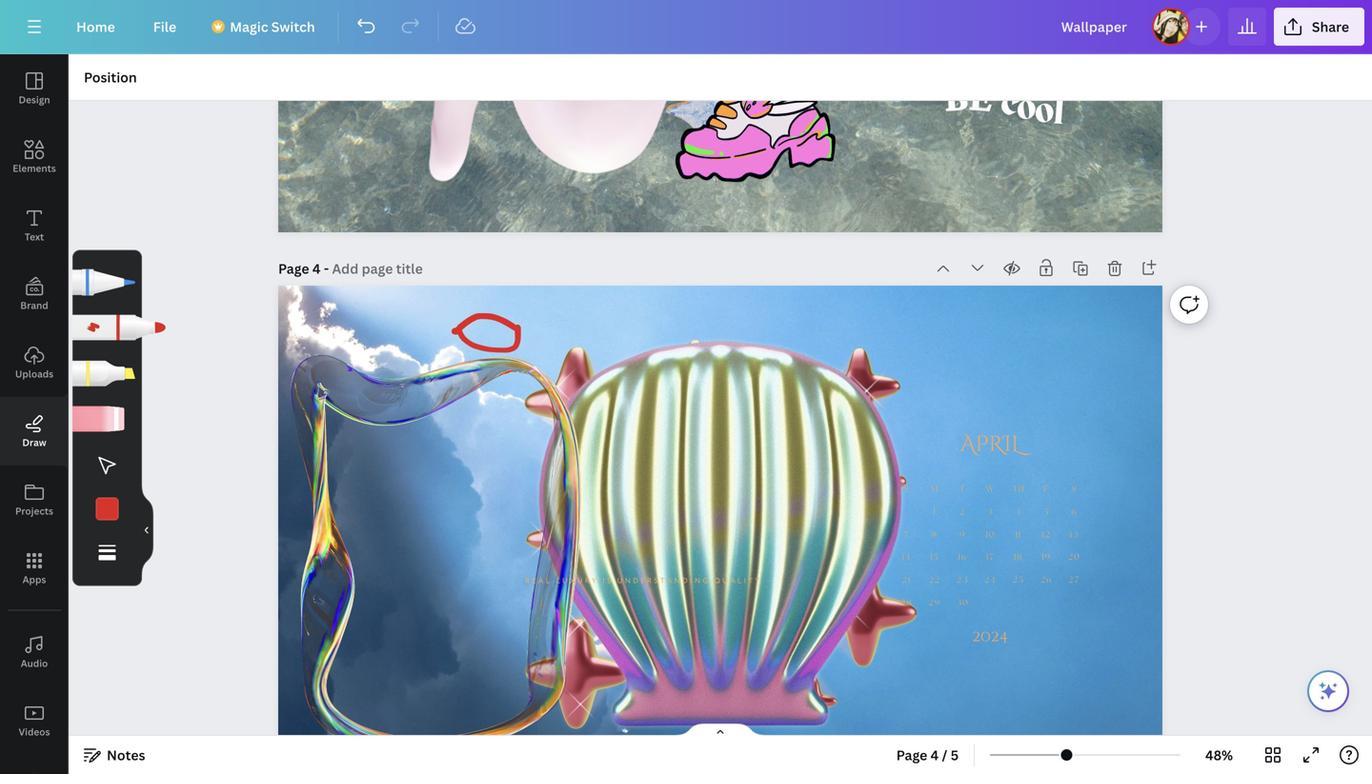Task type: describe. For each thing, give the bounding box(es) containing it.
6 13
[[1070, 509, 1079, 540]]

home link
[[61, 8, 130, 46]]

11
[[1016, 531, 1022, 540]]

#e7191f image
[[96, 498, 119, 521]]

text
[[25, 231, 44, 243]]

1 s from the left
[[904, 486, 910, 494]]

w
[[986, 486, 996, 494]]

side panel tab list
[[0, 54, 69, 775]]

position
[[84, 68, 137, 86]]

25
[[1013, 577, 1025, 585]]

Page title text field
[[332, 259, 425, 278]]

28
[[901, 599, 913, 608]]

1
[[933, 509, 936, 517]]

5 inside 12 5 19
[[1044, 509, 1050, 517]]

understanding
[[617, 576, 710, 587]]

48% button
[[1188, 740, 1250, 771]]

s f th w t m s
[[904, 486, 1077, 494]]

-
[[324, 260, 329, 278]]

page for page 4 -
[[278, 260, 309, 278]]

3
[[988, 509, 994, 517]]

brand
[[20, 299, 48, 312]]

5 inside button
[[951, 747, 959, 765]]

13
[[1070, 531, 1079, 540]]

projects
[[15, 505, 53, 518]]

#e7191f image
[[96, 498, 119, 521]]

videos button
[[0, 687, 69, 756]]

share button
[[1274, 8, 1365, 46]]

17
[[986, 554, 995, 562]]

19
[[1042, 554, 1051, 562]]

t
[[960, 486, 966, 494]]

is
[[602, 576, 613, 587]]

audio
[[21, 657, 48, 670]]

page for page 4 / 5
[[896, 747, 927, 765]]

29
[[929, 599, 941, 608]]

22
[[929, 577, 941, 585]]

april
[[960, 430, 1020, 459]]

magic switch
[[230, 18, 315, 36]]

magic switch button
[[199, 8, 330, 46]]

real luxury is understanding quality
[[525, 576, 762, 587]]

quality
[[714, 576, 762, 587]]

10
[[986, 531, 995, 540]]

apps button
[[0, 535, 69, 603]]

m
[[931, 486, 939, 494]]

apps
[[23, 574, 46, 586]]

9 2 16
[[958, 509, 967, 562]]

2024
[[972, 627, 1008, 647]]

videos
[[19, 726, 50, 739]]

page 4 / 5 button
[[889, 740, 966, 771]]

4 for 11 4 18
[[1015, 509, 1022, 517]]

uploads button
[[0, 329, 69, 397]]

elements
[[13, 162, 56, 175]]

23
[[957, 577, 969, 585]]

8
[[932, 531, 938, 540]]

18
[[1014, 554, 1023, 562]]

/
[[942, 747, 947, 765]]

luxury
[[556, 576, 598, 587]]



Task type: locate. For each thing, give the bounding box(es) containing it.
2 vertical spatial 4
[[931, 747, 939, 765]]

30 29 28
[[901, 599, 969, 608]]

0 horizontal spatial s
[[904, 486, 910, 494]]

7
[[904, 531, 910, 540]]

home
[[76, 18, 115, 36]]

draw button
[[0, 397, 69, 466]]

canva assistant image
[[1317, 680, 1340, 703]]

projects button
[[0, 466, 69, 535]]

27
[[1069, 577, 1080, 585]]

0 horizontal spatial page
[[278, 260, 309, 278]]

page
[[278, 260, 309, 278], [896, 747, 927, 765]]

9
[[960, 531, 966, 540]]

notes button
[[76, 740, 153, 771]]

page left "/"
[[896, 747, 927, 765]]

16
[[958, 554, 967, 562]]

share
[[1312, 18, 1349, 36]]

12
[[1042, 531, 1051, 540]]

15
[[930, 554, 939, 562]]

20
[[1068, 554, 1081, 562]]

48%
[[1205, 747, 1233, 765]]

file
[[153, 18, 176, 36]]

10 3 17
[[986, 509, 995, 562]]

main menu bar
[[0, 0, 1372, 54]]

12 5 19
[[1042, 509, 1051, 562]]

4
[[312, 260, 321, 278], [1015, 509, 1022, 517], [931, 747, 939, 765]]

elements button
[[0, 123, 69, 192]]

0 horizontal spatial 4
[[312, 260, 321, 278]]

text button
[[0, 192, 69, 260]]

Design title text field
[[1046, 8, 1144, 46]]

switch
[[271, 18, 315, 36]]

f
[[1044, 486, 1049, 494]]

4 for page 4 -
[[312, 260, 321, 278]]

5 up 12
[[1044, 509, 1050, 517]]

30
[[957, 599, 969, 608]]

2 horizontal spatial 4
[[1015, 509, 1022, 517]]

5 right "/"
[[951, 747, 959, 765]]

26
[[1041, 577, 1053, 585]]

24
[[985, 577, 997, 585]]

draw
[[22, 436, 46, 449]]

0 vertical spatial 5
[[1044, 509, 1050, 517]]

4 inside button
[[931, 747, 939, 765]]

0 horizontal spatial 5
[[951, 747, 959, 765]]

11 4 18
[[1014, 509, 1023, 562]]

14
[[902, 554, 911, 562]]

page 4 -
[[278, 260, 332, 278]]

7 14
[[902, 531, 911, 562]]

page left "-"
[[278, 260, 309, 278]]

1 horizontal spatial 4
[[931, 747, 939, 765]]

4 left "/"
[[931, 747, 939, 765]]

1 horizontal spatial 5
[[1044, 509, 1050, 517]]

2
[[960, 509, 966, 517]]

1 vertical spatial 5
[[951, 747, 959, 765]]

s left m
[[904, 486, 910, 494]]

1 vertical spatial 4
[[1015, 509, 1022, 517]]

21
[[902, 577, 911, 585]]

s up the 6
[[1072, 486, 1077, 494]]

file button
[[138, 8, 192, 46]]

uploads
[[15, 368, 54, 381]]

4 inside 11 4 18
[[1015, 509, 1022, 517]]

27 26 25 24 23 22 21
[[902, 577, 1080, 585]]

6
[[1071, 509, 1077, 517]]

8 1 15
[[930, 509, 939, 562]]

2 s from the left
[[1072, 486, 1077, 494]]

0 vertical spatial 4
[[312, 260, 321, 278]]

hide image
[[141, 485, 153, 576]]

magic
[[230, 18, 268, 36]]

1 horizontal spatial page
[[896, 747, 927, 765]]

brand button
[[0, 260, 69, 329]]

4 for page 4 / 5
[[931, 747, 939, 765]]

s
[[904, 486, 910, 494], [1072, 486, 1077, 494]]

1 horizontal spatial s
[[1072, 486, 1077, 494]]

th
[[1012, 486, 1025, 494]]

4 left "-"
[[312, 260, 321, 278]]

design button
[[0, 54, 69, 123]]

position button
[[76, 62, 145, 92]]

show pages image
[[675, 723, 766, 738]]

1 vertical spatial page
[[896, 747, 927, 765]]

real
[[525, 576, 552, 587]]

5
[[1044, 509, 1050, 517], [951, 747, 959, 765]]

4 up the 11
[[1015, 509, 1022, 517]]

design
[[19, 93, 50, 106]]

page 4 / 5
[[896, 747, 959, 765]]

page inside button
[[896, 747, 927, 765]]

0 vertical spatial page
[[278, 260, 309, 278]]

audio button
[[0, 618, 69, 687]]

notes
[[107, 747, 145, 765]]



Task type: vqa. For each thing, say whether or not it's contained in the screenshot.
start
no



